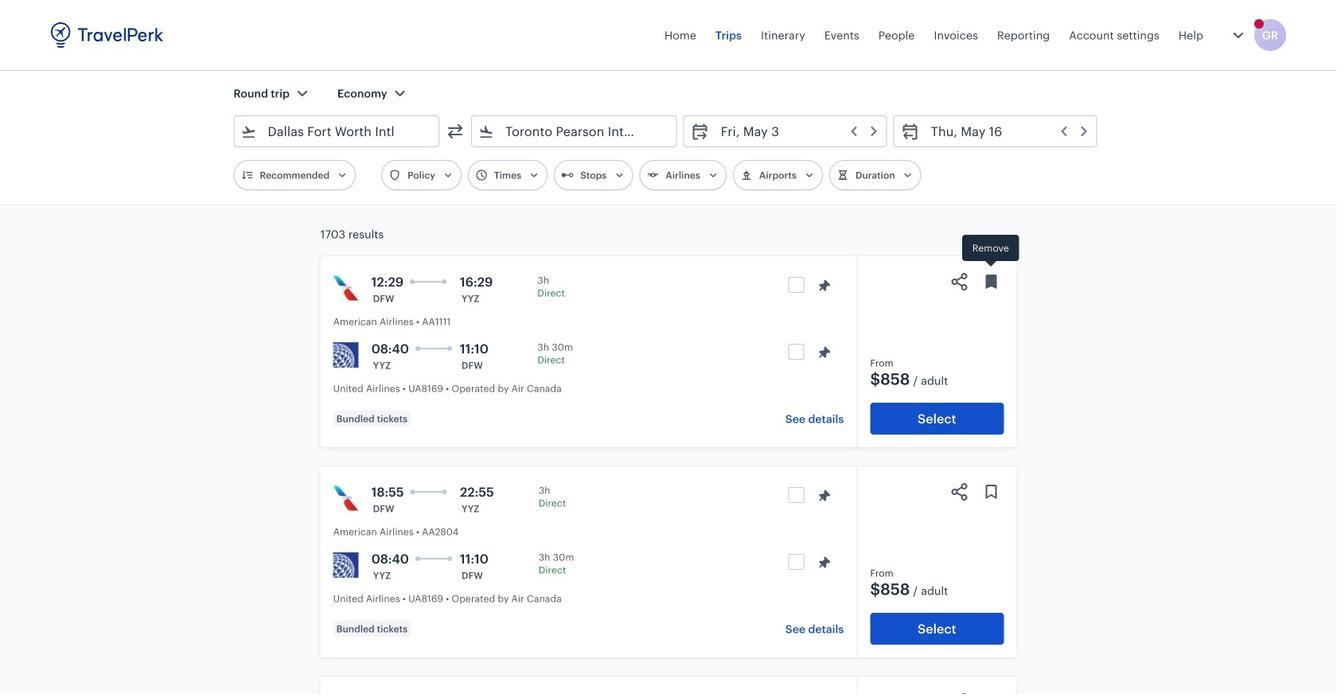 Task type: vqa. For each thing, say whether or not it's contained in the screenshot.
Add First Traveler search field
no



Task type: describe. For each thing, give the bounding box(es) containing it.
united airlines image
[[333, 552, 359, 578]]

Depart field
[[710, 119, 880, 144]]

united airlines image
[[333, 342, 359, 368]]



Task type: locate. For each thing, give the bounding box(es) containing it.
american airlines image
[[333, 275, 359, 301], [333, 486, 359, 511]]

american airlines image up united airlines icon
[[333, 275, 359, 301]]

american airlines image for united airlines icon
[[333, 275, 359, 301]]

2 american airlines image from the top
[[333, 486, 359, 511]]

1 vertical spatial american airlines image
[[333, 486, 359, 511]]

american airlines image for united airlines image
[[333, 486, 359, 511]]

1 american airlines image from the top
[[333, 275, 359, 301]]

To search field
[[494, 119, 656, 144]]

Return field
[[920, 119, 1090, 144]]

tooltip
[[962, 235, 1020, 269]]

From search field
[[257, 119, 418, 144]]

0 vertical spatial american airlines image
[[333, 275, 359, 301]]

american airlines image up united airlines image
[[333, 486, 359, 511]]



